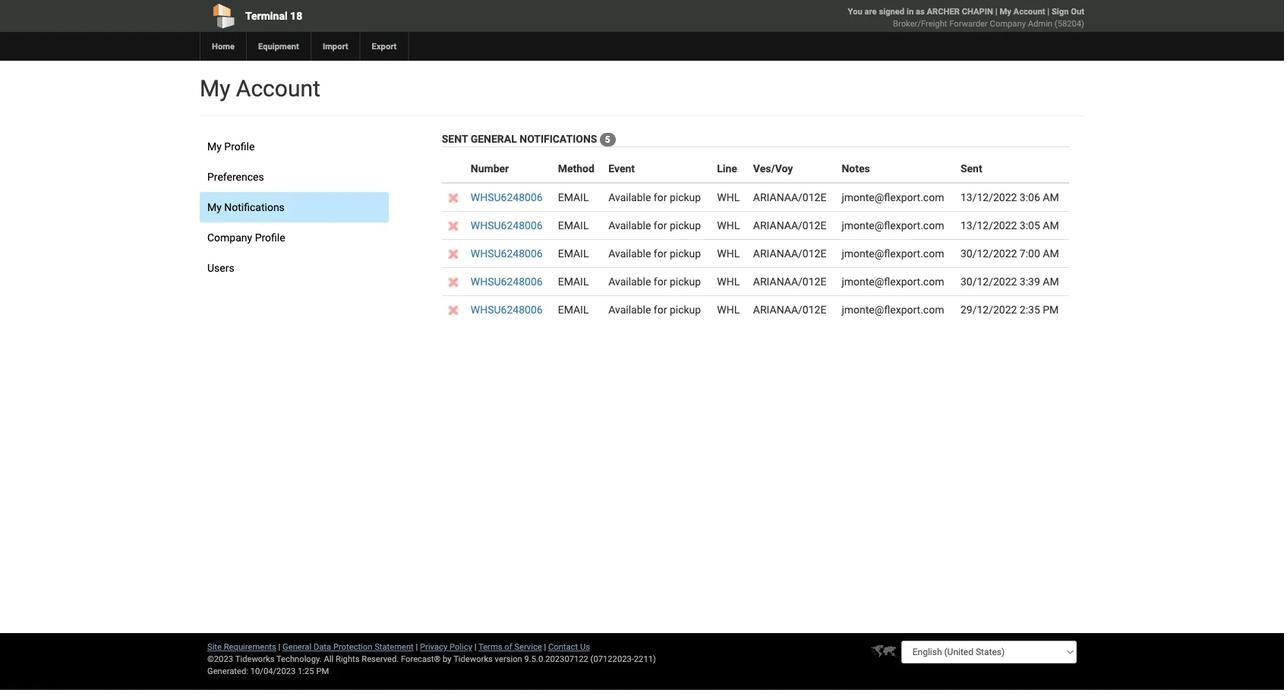 Task type: locate. For each thing, give the bounding box(es) containing it.
3 whsu6248006 from the top
[[471, 247, 543, 260]]

sent
[[442, 133, 468, 145], [961, 162, 983, 175]]

1 vertical spatial account
[[236, 75, 320, 102]]

profile up preferences
[[224, 140, 255, 153]]

2 for from the top
[[654, 219, 667, 232]]

my notifications
[[207, 201, 285, 213]]

arianaa/012e for 30/12/2022 7:00 am
[[754, 247, 827, 260]]

2 available from the top
[[609, 219, 651, 232]]

available for 13/12/2022 3:05 am
[[609, 219, 651, 232]]

2 arianaa/012e from the top
[[754, 219, 827, 232]]

1 30/12/2022 from the top
[[961, 247, 1018, 260]]

1 pickup from the top
[[670, 191, 701, 204]]

1 vertical spatial pm
[[316, 667, 329, 677]]

pickup for 13/12/2022 3:06 am
[[670, 191, 701, 204]]

1 click to delete image from the top
[[448, 193, 458, 203]]

2 jmonte@flexport.com from the top
[[842, 219, 945, 232]]

2 whsu6248006 link from the top
[[471, 219, 543, 232]]

1 vertical spatial profile
[[255, 231, 285, 244]]

13/12/2022 up the 13/12/2022 3:05 am on the right top
[[961, 191, 1018, 204]]

profile
[[224, 140, 255, 153], [255, 231, 285, 244]]

0 horizontal spatial account
[[236, 75, 320, 102]]

requirements
[[224, 642, 276, 652]]

3 for from the top
[[654, 247, 667, 260]]

for for 13/12/2022 3:06 am
[[654, 191, 667, 204]]

available
[[609, 191, 651, 204], [609, 219, 651, 232], [609, 247, 651, 260], [609, 275, 651, 288], [609, 304, 651, 316]]

4 jmonte@flexport.com from the top
[[842, 275, 945, 288]]

available for pickup for 13/12/2022 3:06 am
[[609, 191, 701, 204]]

30/12/2022 7:00 am
[[961, 247, 1060, 260]]

3 available from the top
[[609, 247, 651, 260]]

email for 30/12/2022 7:00 am
[[558, 247, 589, 260]]

1 whsu6248006 from the top
[[471, 191, 543, 204]]

3 available for pickup from the top
[[609, 247, 701, 260]]

whsu6248006 link for 30/12/2022 7:00 am
[[471, 247, 543, 260]]

4 for from the top
[[654, 275, 667, 288]]

3 whl from the top
[[717, 247, 740, 260]]

forecast®
[[401, 655, 441, 664]]

pickup for 30/12/2022 3:39 am
[[670, 275, 701, 288]]

1 jmonte@flexport.com from the top
[[842, 191, 945, 204]]

whl for 13/12/2022 3:06 am
[[717, 191, 740, 204]]

us
[[580, 642, 590, 652]]

5 pickup from the top
[[670, 304, 701, 316]]

account
[[1014, 6, 1046, 16], [236, 75, 320, 102]]

terminal
[[245, 9, 288, 22]]

2 pickup from the top
[[670, 219, 701, 232]]

0 vertical spatial account
[[1014, 6, 1046, 16]]

0 vertical spatial 30/12/2022
[[961, 247, 1018, 260]]

9.5.0.202307122
[[525, 655, 589, 664]]

whsu6248006 for 13/12/2022 3:06 am
[[471, 191, 543, 204]]

4 click to delete image from the top
[[448, 278, 458, 287]]

forwarder
[[950, 19, 988, 28]]

import
[[323, 41, 348, 51]]

am right 3:39 on the right of page
[[1043, 275, 1060, 288]]

1 horizontal spatial sent
[[961, 162, 983, 175]]

30/12/2022 up 29/12/2022
[[961, 275, 1018, 288]]

click to delete image
[[448, 193, 458, 203], [448, 221, 458, 231], [448, 249, 458, 259], [448, 278, 458, 287]]

click to delete image for 13/12/2022 3:05 am
[[448, 221, 458, 231]]

4 am from the top
[[1043, 275, 1060, 288]]

5 jmonte@flexport.com from the top
[[842, 304, 945, 316]]

2 am from the top
[[1043, 219, 1060, 232]]

email
[[558, 191, 589, 204], [558, 219, 589, 232], [558, 247, 589, 260], [558, 275, 589, 288], [558, 304, 589, 316]]

2:35
[[1020, 304, 1041, 316]]

notifications up method
[[520, 133, 597, 145]]

sent for sent
[[961, 162, 983, 175]]

1 for from the top
[[654, 191, 667, 204]]

my down home 'link' at the top left of page
[[200, 75, 231, 102]]

my up preferences
[[207, 140, 222, 153]]

arianaa/012e
[[754, 191, 827, 204], [754, 219, 827, 232], [754, 247, 827, 260], [754, 275, 827, 288], [754, 304, 827, 316]]

statement
[[375, 642, 414, 652]]

3 pickup from the top
[[670, 247, 701, 260]]

whsu6248006 link for 13/12/2022 3:05 am
[[471, 219, 543, 232]]

am right 7:00
[[1043, 247, 1060, 260]]

3:05
[[1020, 219, 1041, 232]]

4 available for pickup from the top
[[609, 275, 701, 288]]

out
[[1071, 6, 1085, 16]]

2 available for pickup from the top
[[609, 219, 701, 232]]

1 horizontal spatial general
[[471, 133, 517, 145]]

line
[[717, 162, 738, 175]]

reserved.
[[362, 655, 399, 664]]

1 vertical spatial 30/12/2022
[[961, 275, 1018, 288]]

1 vertical spatial 13/12/2022
[[961, 219, 1018, 232]]

terms
[[479, 642, 503, 652]]

0 horizontal spatial pm
[[316, 667, 329, 677]]

whl for 13/12/2022 3:05 am
[[717, 219, 740, 232]]

3 am from the top
[[1043, 247, 1060, 260]]

privacy
[[420, 642, 448, 652]]

1 horizontal spatial company
[[990, 19, 1026, 28]]

0 horizontal spatial general
[[283, 642, 312, 652]]

available for pickup for 29/12/2022 2:35 pm
[[609, 304, 701, 316]]

company down my account link
[[990, 19, 1026, 28]]

profile for my profile
[[224, 140, 255, 153]]

available for pickup
[[609, 191, 701, 204], [609, 219, 701, 232], [609, 247, 701, 260], [609, 275, 701, 288], [609, 304, 701, 316]]

2 13/12/2022 from the top
[[961, 219, 1018, 232]]

company
[[990, 19, 1026, 28], [207, 231, 252, 244]]

13/12/2022 for 13/12/2022 3:05 am
[[961, 219, 1018, 232]]

2 whl from the top
[[717, 219, 740, 232]]

0 vertical spatial 13/12/2022
[[961, 191, 1018, 204]]

1 email from the top
[[558, 191, 589, 204]]

5 arianaa/012e from the top
[[754, 304, 827, 316]]

general
[[471, 133, 517, 145], [283, 642, 312, 652]]

jmonte@flexport.com
[[842, 191, 945, 204], [842, 219, 945, 232], [842, 247, 945, 260], [842, 275, 945, 288], [842, 304, 945, 316]]

you are signed in as archer chapin | my account | sign out broker/freight forwarder company admin (58204)
[[848, 6, 1085, 28]]

click to delete image for 13/12/2022 3:06 am
[[448, 193, 458, 203]]

0 vertical spatial company
[[990, 19, 1026, 28]]

general up technology.
[[283, 642, 312, 652]]

account up admin
[[1014, 6, 1046, 16]]

30/12/2022 down the 13/12/2022 3:05 am on the right top
[[961, 247, 1018, 260]]

1 13/12/2022 from the top
[[961, 191, 1018, 204]]

4 arianaa/012e from the top
[[754, 275, 827, 288]]

my right chapin
[[1000, 6, 1012, 16]]

13/12/2022
[[961, 191, 1018, 204], [961, 219, 1018, 232]]

site requirements | general data protection statement | privacy policy | terms of service | contact us ©2023 tideworks technology. all rights reserved. forecast® by tideworks version 9.5.0.202307122 (07122023-2211) generated: 10/04/2023 1:25 pm
[[207, 642, 656, 677]]

signed
[[879, 6, 905, 16]]

0 vertical spatial sent
[[442, 133, 468, 145]]

4 whsu6248006 link from the top
[[471, 275, 543, 288]]

5
[[605, 134, 611, 145]]

0 horizontal spatial notifications
[[224, 201, 285, 213]]

5 whsu6248006 link from the top
[[471, 304, 543, 316]]

3 email from the top
[[558, 247, 589, 260]]

4 email from the top
[[558, 275, 589, 288]]

1 horizontal spatial notifications
[[520, 133, 597, 145]]

account down equipment link
[[236, 75, 320, 102]]

2 whsu6248006 from the top
[[471, 219, 543, 232]]

3 whsu6248006 link from the top
[[471, 247, 543, 260]]

email for 13/12/2022 3:06 am
[[558, 191, 589, 204]]

1 horizontal spatial account
[[1014, 6, 1046, 16]]

1 available from the top
[[609, 191, 651, 204]]

my for my account
[[200, 75, 231, 102]]

whsu6248006
[[471, 191, 543, 204], [471, 219, 543, 232], [471, 247, 543, 260], [471, 275, 543, 288], [471, 304, 543, 316]]

jmonte@flexport.com for 30/12/2022 7:00 am
[[842, 247, 945, 260]]

1 available for pickup from the top
[[609, 191, 701, 204]]

1 vertical spatial notifications
[[224, 201, 285, 213]]

4 available from the top
[[609, 275, 651, 288]]

my account
[[200, 75, 320, 102]]

(07122023-
[[591, 655, 634, 664]]

1 vertical spatial sent
[[961, 162, 983, 175]]

available for pickup for 30/12/2022 3:39 am
[[609, 275, 701, 288]]

5 for from the top
[[654, 304, 667, 316]]

am right 3:05
[[1043, 219, 1060, 232]]

notes
[[842, 162, 871, 175]]

notifications up the company profile
[[224, 201, 285, 213]]

available for 29/12/2022 2:35 pm
[[609, 304, 651, 316]]

(58204)
[[1055, 19, 1085, 28]]

0 vertical spatial pm
[[1043, 304, 1059, 316]]

5 email from the top
[[558, 304, 589, 316]]

service
[[515, 642, 542, 652]]

13/12/2022 up 30/12/2022 7:00 am
[[961, 219, 1018, 232]]

pickup
[[670, 191, 701, 204], [670, 219, 701, 232], [670, 247, 701, 260], [670, 275, 701, 288], [670, 304, 701, 316]]

sign
[[1052, 6, 1069, 16]]

whsu6248006 link
[[471, 191, 543, 204], [471, 219, 543, 232], [471, 247, 543, 260], [471, 275, 543, 288], [471, 304, 543, 316]]

4 whsu6248006 from the top
[[471, 275, 543, 288]]

pm right "2:35"
[[1043, 304, 1059, 316]]

3 jmonte@flexport.com from the top
[[842, 247, 945, 260]]

1 vertical spatial company
[[207, 231, 252, 244]]

notifications
[[520, 133, 597, 145], [224, 201, 285, 213]]

1 arianaa/012e from the top
[[754, 191, 827, 204]]

for for 30/12/2022 3:39 am
[[654, 275, 667, 288]]

29/12/2022 2:35 pm
[[961, 304, 1059, 316]]

5 available for pickup from the top
[[609, 304, 701, 316]]

| up tideworks
[[475, 642, 477, 652]]

my for my notifications
[[207, 201, 222, 213]]

my for my profile
[[207, 140, 222, 153]]

2 email from the top
[[558, 219, 589, 232]]

0 horizontal spatial sent
[[442, 133, 468, 145]]

| right chapin
[[996, 6, 998, 16]]

profile down the "my notifications"
[[255, 231, 285, 244]]

1 whl from the top
[[717, 191, 740, 204]]

3:06
[[1020, 191, 1041, 204]]

|
[[996, 6, 998, 16], [1048, 6, 1050, 16], [279, 642, 281, 652], [416, 642, 418, 652], [475, 642, 477, 652], [544, 642, 546, 652]]

whl for 30/12/2022 7:00 am
[[717, 247, 740, 260]]

by
[[443, 655, 452, 664]]

jmonte@flexport.com for 29/12/2022 2:35 pm
[[842, 304, 945, 316]]

contact us link
[[549, 642, 590, 652]]

am
[[1043, 191, 1060, 204], [1043, 219, 1060, 232], [1043, 247, 1060, 260], [1043, 275, 1060, 288]]

5 whsu6248006 from the top
[[471, 304, 543, 316]]

0 vertical spatial profile
[[224, 140, 255, 153]]

5 whl from the top
[[717, 304, 740, 316]]

whl for 29/12/2022 2:35 pm
[[717, 304, 740, 316]]

general up number
[[471, 133, 517, 145]]

3 click to delete image from the top
[[448, 249, 458, 259]]

1 vertical spatial general
[[283, 642, 312, 652]]

1 whsu6248006 link from the top
[[471, 191, 543, 204]]

pm down all
[[316, 667, 329, 677]]

whl
[[717, 191, 740, 204], [717, 219, 740, 232], [717, 247, 740, 260], [717, 275, 740, 288], [717, 304, 740, 316]]

am right 3:06
[[1043, 191, 1060, 204]]

5 available from the top
[[609, 304, 651, 316]]

3 arianaa/012e from the top
[[754, 247, 827, 260]]

2 click to delete image from the top
[[448, 221, 458, 231]]

site
[[207, 642, 222, 652]]

whl for 30/12/2022 3:39 am
[[717, 275, 740, 288]]

4 whl from the top
[[717, 275, 740, 288]]

arianaa/012e for 29/12/2022 2:35 pm
[[754, 304, 827, 316]]

4 pickup from the top
[[670, 275, 701, 288]]

2 30/12/2022 from the top
[[961, 275, 1018, 288]]

1 am from the top
[[1043, 191, 1060, 204]]

for
[[654, 191, 667, 204], [654, 219, 667, 232], [654, 247, 667, 260], [654, 275, 667, 288], [654, 304, 667, 316]]

7:00
[[1020, 247, 1041, 260]]

my profile
[[207, 140, 255, 153]]

my down preferences
[[207, 201, 222, 213]]

company up the users
[[207, 231, 252, 244]]

30/12/2022
[[961, 247, 1018, 260], [961, 275, 1018, 288]]

pm
[[1043, 304, 1059, 316], [316, 667, 329, 677]]

available for 30/12/2022 3:39 am
[[609, 275, 651, 288]]

email for 29/12/2022 2:35 pm
[[558, 304, 589, 316]]

import link
[[311, 32, 360, 61]]



Task type: describe. For each thing, give the bounding box(es) containing it.
email for 13/12/2022 3:05 am
[[558, 219, 589, 232]]

company profile
[[207, 231, 285, 244]]

1:25
[[298, 667, 314, 677]]

chapin
[[962, 6, 994, 16]]

am for 30/12/2022 7:00 am
[[1043, 247, 1060, 260]]

generated:
[[207, 667, 248, 677]]

are
[[865, 6, 877, 16]]

profile for company profile
[[255, 231, 285, 244]]

export link
[[360, 32, 408, 61]]

in
[[907, 6, 914, 16]]

jmonte@flexport.com for 13/12/2022 3:05 am
[[842, 219, 945, 232]]

13/12/2022 3:05 am
[[961, 219, 1060, 232]]

equipment link
[[246, 32, 311, 61]]

jmonte@flexport.com for 13/12/2022 3:06 am
[[842, 191, 945, 204]]

pickup for 29/12/2022 2:35 pm
[[670, 304, 701, 316]]

| up forecast®
[[416, 642, 418, 652]]

whsu6248006 for 30/12/2022 7:00 am
[[471, 247, 543, 260]]

3:39
[[1020, 275, 1041, 288]]

general data protection statement link
[[283, 642, 414, 652]]

18
[[290, 9, 303, 22]]

whsu6248006 link for 30/12/2022 3:39 am
[[471, 275, 543, 288]]

| left sign
[[1048, 6, 1050, 16]]

preferences
[[207, 171, 264, 183]]

0 vertical spatial notifications
[[520, 133, 597, 145]]

30/12/2022 for 30/12/2022 3:39 am
[[961, 275, 1018, 288]]

click to delete image for 30/12/2022 7:00 am
[[448, 249, 458, 259]]

whsu6248006 for 30/12/2022 3:39 am
[[471, 275, 543, 288]]

whsu6248006 link for 13/12/2022 3:06 am
[[471, 191, 543, 204]]

available for pickup for 13/12/2022 3:05 am
[[609, 219, 701, 232]]

available for 30/12/2022 7:00 am
[[609, 247, 651, 260]]

contact
[[549, 642, 578, 652]]

arianaa/012e for 13/12/2022 3:06 am
[[754, 191, 827, 204]]

1 horizontal spatial pm
[[1043, 304, 1059, 316]]

users
[[207, 262, 235, 274]]

terms of service link
[[479, 642, 542, 652]]

30/12/2022 3:39 am
[[961, 275, 1060, 288]]

whsu6248006 for 13/12/2022 3:05 am
[[471, 219, 543, 232]]

29/12/2022
[[961, 304, 1018, 316]]

for for 13/12/2022 3:05 am
[[654, 219, 667, 232]]

as
[[916, 6, 925, 16]]

home
[[212, 41, 235, 51]]

account inside you are signed in as archer chapin | my account | sign out broker/freight forwarder company admin (58204)
[[1014, 6, 1046, 16]]

for for 29/12/2022 2:35 pm
[[654, 304, 667, 316]]

of
[[505, 642, 513, 652]]

method
[[558, 162, 595, 175]]

ves/voy
[[754, 162, 794, 175]]

whsu6248006 for 29/12/2022 2:35 pm
[[471, 304, 543, 316]]

email for 30/12/2022 3:39 am
[[558, 275, 589, 288]]

broker/freight
[[894, 19, 948, 28]]

protection
[[333, 642, 373, 652]]

sent for sent general notifications 5
[[442, 133, 468, 145]]

tideworks
[[454, 655, 493, 664]]

am for 13/12/2022 3:05 am
[[1043, 219, 1060, 232]]

rights
[[336, 655, 360, 664]]

0 horizontal spatial company
[[207, 231, 252, 244]]

click to delete image
[[448, 306, 458, 316]]

13/12/2022 3:06 am
[[961, 191, 1060, 204]]

technology.
[[277, 655, 322, 664]]

arianaa/012e for 13/12/2022 3:05 am
[[754, 219, 827, 232]]

30/12/2022 for 30/12/2022 7:00 am
[[961, 247, 1018, 260]]

terminal 18
[[245, 9, 303, 22]]

am for 13/12/2022 3:06 am
[[1043, 191, 1060, 204]]

all
[[324, 655, 334, 664]]

archer
[[927, 6, 960, 16]]

am for 30/12/2022 3:39 am
[[1043, 275, 1060, 288]]

| up 9.5.0.202307122
[[544, 642, 546, 652]]

jmonte@flexport.com for 30/12/2022 3:39 am
[[842, 275, 945, 288]]

admin
[[1029, 19, 1053, 28]]

event
[[609, 162, 635, 175]]

arianaa/012e for 30/12/2022 3:39 am
[[754, 275, 827, 288]]

0 vertical spatial general
[[471, 133, 517, 145]]

pickup for 13/12/2022 3:05 am
[[670, 219, 701, 232]]

policy
[[450, 642, 473, 652]]

general inside site requirements | general data protection statement | privacy policy | terms of service | contact us ©2023 tideworks technology. all rights reserved. forecast® by tideworks version 9.5.0.202307122 (07122023-2211) generated: 10/04/2023 1:25 pm
[[283, 642, 312, 652]]

10/04/2023
[[251, 667, 296, 677]]

| up technology.
[[279, 642, 281, 652]]

home link
[[200, 32, 246, 61]]

sent general notifications 5
[[442, 133, 611, 145]]

my inside you are signed in as archer chapin | my account | sign out broker/freight forwarder company admin (58204)
[[1000, 6, 1012, 16]]

whsu6248006 link for 29/12/2022 2:35 pm
[[471, 304, 543, 316]]

©2023 tideworks
[[207, 655, 275, 664]]

available for pickup for 30/12/2022 7:00 am
[[609, 247, 701, 260]]

pm inside site requirements | general data protection statement | privacy policy | terms of service | contact us ©2023 tideworks technology. all rights reserved. forecast® by tideworks version 9.5.0.202307122 (07122023-2211) generated: 10/04/2023 1:25 pm
[[316, 667, 329, 677]]

company inside you are signed in as archer chapin | my account | sign out broker/freight forwarder company admin (58204)
[[990, 19, 1026, 28]]

13/12/2022 for 13/12/2022 3:06 am
[[961, 191, 1018, 204]]

privacy policy link
[[420, 642, 473, 652]]

data
[[314, 642, 331, 652]]

sign out link
[[1052, 6, 1085, 16]]

terminal 18 link
[[200, 0, 555, 32]]

available for 13/12/2022 3:06 am
[[609, 191, 651, 204]]

for for 30/12/2022 7:00 am
[[654, 247, 667, 260]]

pickup for 30/12/2022 7:00 am
[[670, 247, 701, 260]]

click to delete image for 30/12/2022 3:39 am
[[448, 278, 458, 287]]

number
[[471, 162, 509, 175]]

export
[[372, 41, 397, 51]]

my account link
[[1000, 6, 1046, 16]]

version
[[495, 655, 523, 664]]

equipment
[[258, 41, 299, 51]]

2211)
[[634, 655, 656, 664]]

you
[[848, 6, 863, 16]]

site requirements link
[[207, 642, 276, 652]]



Task type: vqa. For each thing, say whether or not it's contained in the screenshot.
the rightmost term
no



